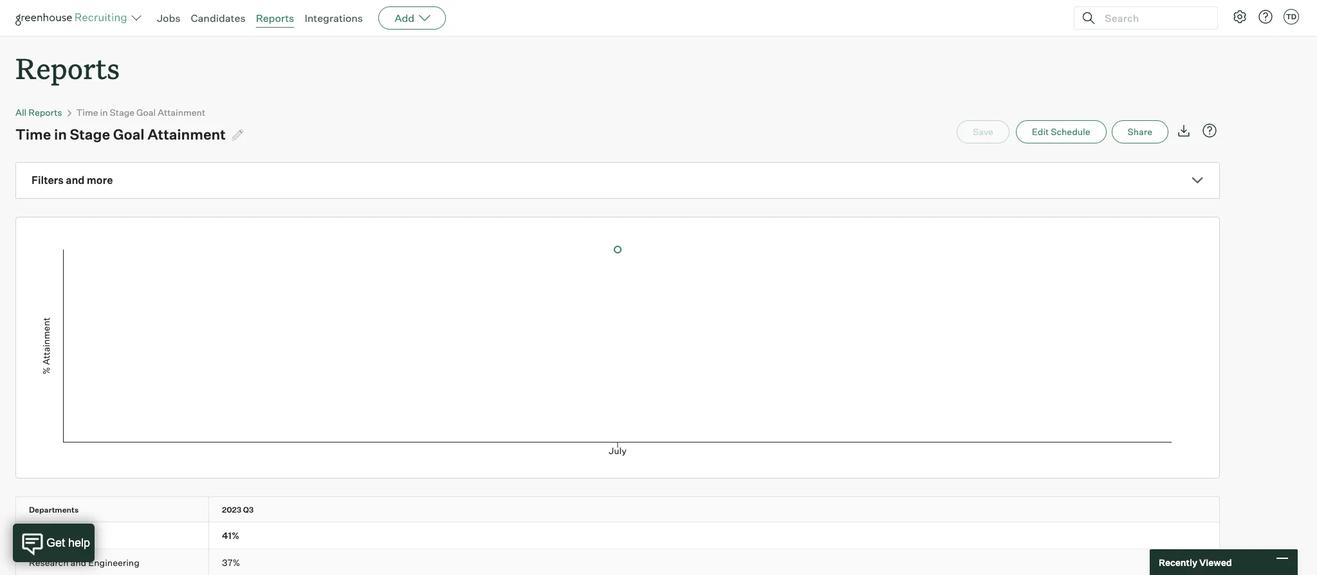 Task type: describe. For each thing, give the bounding box(es) containing it.
share
[[1128, 126, 1153, 137]]

add
[[395, 12, 415, 24]]

grid containing average
[[16, 498, 1220, 575]]

candidates
[[191, 12, 246, 24]]

0 vertical spatial stage
[[110, 107, 135, 118]]

1 vertical spatial stage
[[70, 126, 110, 143]]

xychart image
[[32, 218, 1204, 475]]

1 vertical spatial time
[[15, 126, 51, 143]]

edit schedule
[[1032, 126, 1091, 137]]

viewed
[[1200, 557, 1232, 568]]

row for row group containing research and engineering
[[16, 550, 1220, 575]]

departments column header
[[16, 498, 220, 522]]

and for research
[[70, 558, 86, 569]]

2 vertical spatial reports
[[29, 107, 62, 118]]

row for row group containing average
[[16, 523, 1220, 549]]

add button
[[379, 6, 446, 30]]

37%
[[222, 558, 240, 569]]

research and engineering
[[29, 558, 140, 569]]

0 horizontal spatial in
[[54, 126, 67, 143]]

all reports
[[15, 107, 62, 118]]

0 vertical spatial reports
[[256, 12, 294, 24]]

Search text field
[[1102, 9, 1206, 27]]

all reports link
[[15, 107, 62, 118]]

and for filters
[[66, 174, 85, 187]]

share button
[[1112, 120, 1169, 144]]

reports link
[[256, 12, 294, 24]]

41%
[[222, 531, 239, 541]]

1 horizontal spatial time
[[76, 107, 98, 118]]

td button
[[1282, 6, 1302, 27]]

row containing departments
[[16, 498, 1220, 522]]

0 vertical spatial attainment
[[158, 107, 205, 118]]

candidates link
[[191, 12, 246, 24]]

jobs
[[157, 12, 181, 24]]

2023
[[222, 505, 241, 515]]

recently
[[1159, 557, 1198, 568]]

engineering
[[88, 558, 140, 569]]

2023 q3 column header
[[209, 498, 311, 522]]

faq image
[[1202, 123, 1218, 139]]

research
[[29, 558, 69, 569]]

2023 q3
[[222, 505, 254, 515]]



Task type: vqa. For each thing, say whether or not it's contained in the screenshot.
Paste
no



Task type: locate. For each thing, give the bounding box(es) containing it.
1 vertical spatial row
[[16, 523, 1220, 549]]

0 horizontal spatial time
[[15, 126, 51, 143]]

edit
[[1032, 126, 1049, 137]]

row group containing research and engineering
[[16, 550, 1220, 575]]

1 vertical spatial attainment
[[148, 126, 226, 143]]

reports right all
[[29, 107, 62, 118]]

1 vertical spatial reports
[[15, 49, 120, 87]]

time right all reports link
[[76, 107, 98, 118]]

and right the 'research'
[[70, 558, 86, 569]]

save and schedule this report to revisit it! element
[[957, 120, 1016, 144]]

q3
[[243, 505, 254, 515]]

attainment
[[158, 107, 205, 118], [148, 126, 226, 143]]

in
[[100, 107, 108, 118], [54, 126, 67, 143]]

stage
[[110, 107, 135, 118], [70, 126, 110, 143]]

all
[[15, 107, 27, 118]]

and
[[66, 174, 85, 187], [70, 558, 86, 569]]

row containing research and engineering
[[16, 550, 1220, 575]]

more
[[87, 174, 113, 187]]

edit schedule button
[[1016, 120, 1107, 144]]

3 row from the top
[[16, 550, 1220, 575]]

greenhouse recruiting image
[[15, 10, 131, 26]]

1 row group from the top
[[16, 523, 1220, 550]]

0 vertical spatial goal
[[137, 107, 156, 118]]

1 vertical spatial time in stage goal attainment
[[15, 126, 226, 143]]

0 vertical spatial time
[[76, 107, 98, 118]]

reports
[[256, 12, 294, 24], [15, 49, 120, 87], [29, 107, 62, 118]]

time in stage goal attainment link
[[76, 107, 205, 118]]

reports right candidates
[[256, 12, 294, 24]]

schedule
[[1051, 126, 1091, 137]]

2 row from the top
[[16, 523, 1220, 549]]

row group containing average
[[16, 523, 1220, 550]]

1 vertical spatial in
[[54, 126, 67, 143]]

configure image
[[1233, 9, 1248, 24]]

average
[[29, 531, 65, 541]]

download image
[[1177, 123, 1192, 139]]

recently viewed
[[1159, 557, 1232, 568]]

filters
[[32, 174, 64, 187]]

td
[[1287, 12, 1297, 21]]

1 vertical spatial and
[[70, 558, 86, 569]]

0 vertical spatial in
[[100, 107, 108, 118]]

row containing average
[[16, 523, 1220, 549]]

row group
[[16, 523, 1220, 550], [16, 550, 1220, 575]]

goal
[[137, 107, 156, 118], [113, 126, 145, 143]]

time down all reports
[[15, 126, 51, 143]]

jobs link
[[157, 12, 181, 24]]

and left more
[[66, 174, 85, 187]]

0 vertical spatial and
[[66, 174, 85, 187]]

reports down greenhouse recruiting image
[[15, 49, 120, 87]]

and inside row
[[70, 558, 86, 569]]

td button
[[1284, 9, 1300, 24]]

1 vertical spatial goal
[[113, 126, 145, 143]]

1 row from the top
[[16, 498, 1220, 522]]

filters and more
[[32, 174, 113, 187]]

1 horizontal spatial in
[[100, 107, 108, 118]]

row
[[16, 498, 1220, 522], [16, 523, 1220, 549], [16, 550, 1220, 575]]

departments
[[29, 505, 79, 515]]

2 vertical spatial row
[[16, 550, 1220, 575]]

integrations link
[[305, 12, 363, 24]]

time in stage goal attainment
[[76, 107, 205, 118], [15, 126, 226, 143]]

integrations
[[305, 12, 363, 24]]

0 vertical spatial time in stage goal attainment
[[76, 107, 205, 118]]

grid
[[16, 498, 1220, 575]]

2 row group from the top
[[16, 550, 1220, 575]]

0 vertical spatial row
[[16, 498, 1220, 522]]

time
[[76, 107, 98, 118], [15, 126, 51, 143]]



